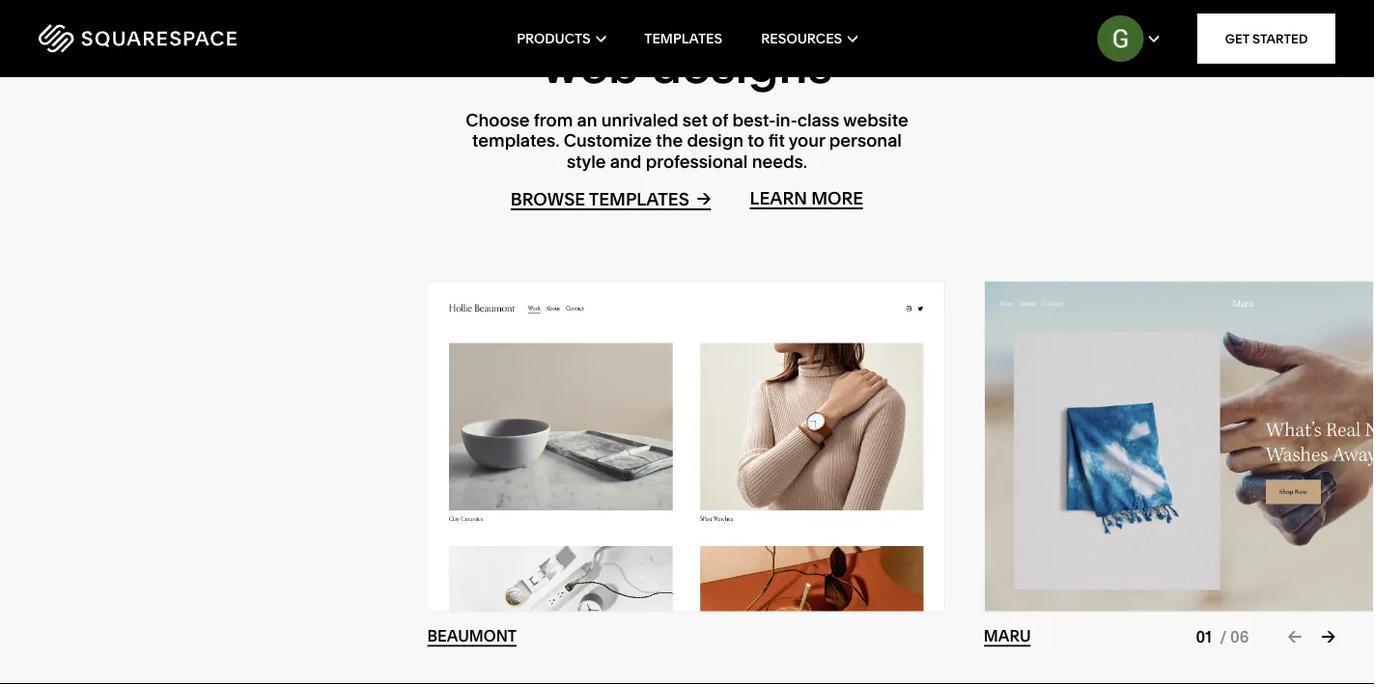 Task type: vqa. For each thing, say whether or not it's contained in the screenshot.
3rd - from right
no



Task type: describe. For each thing, give the bounding box(es) containing it.
→ button
[[1321, 626, 1335, 647]]

browse
[[511, 188, 585, 209]]

products
[[517, 30, 591, 47]]

learn more link
[[750, 187, 863, 209]]

beaumont button
[[427, 627, 517, 647]]

→ inside browse templates →
[[697, 187, 711, 208]]

started
[[1252, 31, 1308, 46]]

01
[[1196, 628, 1212, 647]]

06
[[1230, 628, 1249, 647]]

of
[[712, 109, 728, 130]]

resources button
[[761, 0, 857, 77]]

squarespace logo link
[[39, 24, 298, 53]]

1 horizontal spatial →
[[1321, 626, 1335, 647]]

maru button
[[984, 627, 1031, 647]]

learn more
[[750, 187, 863, 208]]

professional
[[646, 151, 748, 172]]

in-
[[776, 109, 797, 130]]

an
[[577, 109, 597, 130]]

unrivaled
[[601, 109, 678, 130]]

resources
[[761, 30, 842, 47]]

winning
[[680, 0, 861, 47]]

style
[[567, 151, 606, 172]]

web
[[541, 36, 639, 96]]

design
[[687, 130, 744, 151]]

choose
[[466, 109, 530, 130]]

set
[[683, 109, 708, 130]]

needs.
[[752, 151, 807, 172]]

more
[[811, 187, 863, 208]]



Task type: locate. For each thing, give the bounding box(es) containing it.
website
[[843, 109, 908, 130]]

the
[[656, 130, 683, 151]]

award-winning web designs
[[513, 0, 861, 96]]

choose from an unrivaled set of best-in-class website templates. customize the design to fit your personal style and professional needs.
[[466, 109, 908, 172]]

beaumont template image
[[428, 282, 944, 611]]

templates
[[644, 30, 722, 47], [589, 188, 689, 209]]

beaumont
[[427, 627, 517, 646]]

customize
[[564, 130, 652, 151]]

templates down and
[[589, 188, 689, 209]]

browse templates →
[[511, 187, 711, 209]]

award-
[[513, 0, 680, 47]]

→
[[697, 187, 711, 208], [1321, 626, 1335, 647]]

your
[[789, 130, 825, 151]]

0 horizontal spatial →
[[697, 187, 711, 208]]

from
[[534, 109, 573, 130]]

get started link
[[1198, 14, 1335, 64]]

learn
[[750, 187, 807, 208]]

get started
[[1225, 31, 1308, 46]]

products button
[[517, 0, 606, 77]]

1 vertical spatial →
[[1321, 626, 1335, 647]]

1 vertical spatial templates
[[589, 188, 689, 209]]

fit
[[768, 130, 785, 151]]

→ down 'professional'
[[697, 187, 711, 208]]

maru template image
[[985, 282, 1374, 611]]

templates link
[[644, 0, 722, 77]]

templates up "set"
[[644, 30, 722, 47]]

and
[[610, 151, 642, 172]]

/
[[1220, 628, 1227, 647]]

→ right 06
[[1321, 626, 1335, 647]]

best-
[[732, 109, 776, 130]]

designs
[[651, 36, 833, 96]]

get
[[1225, 31, 1250, 46]]

maru
[[984, 627, 1031, 646]]

templates.
[[472, 130, 560, 151]]

0 vertical spatial templates
[[644, 30, 722, 47]]

templates inside browse templates →
[[589, 188, 689, 209]]

class
[[797, 109, 839, 130]]

personal
[[829, 130, 902, 151]]

0 vertical spatial →
[[697, 187, 711, 208]]

to
[[748, 130, 764, 151]]

01 / 06
[[1196, 628, 1249, 647]]

squarespace logo image
[[39, 24, 237, 53]]



